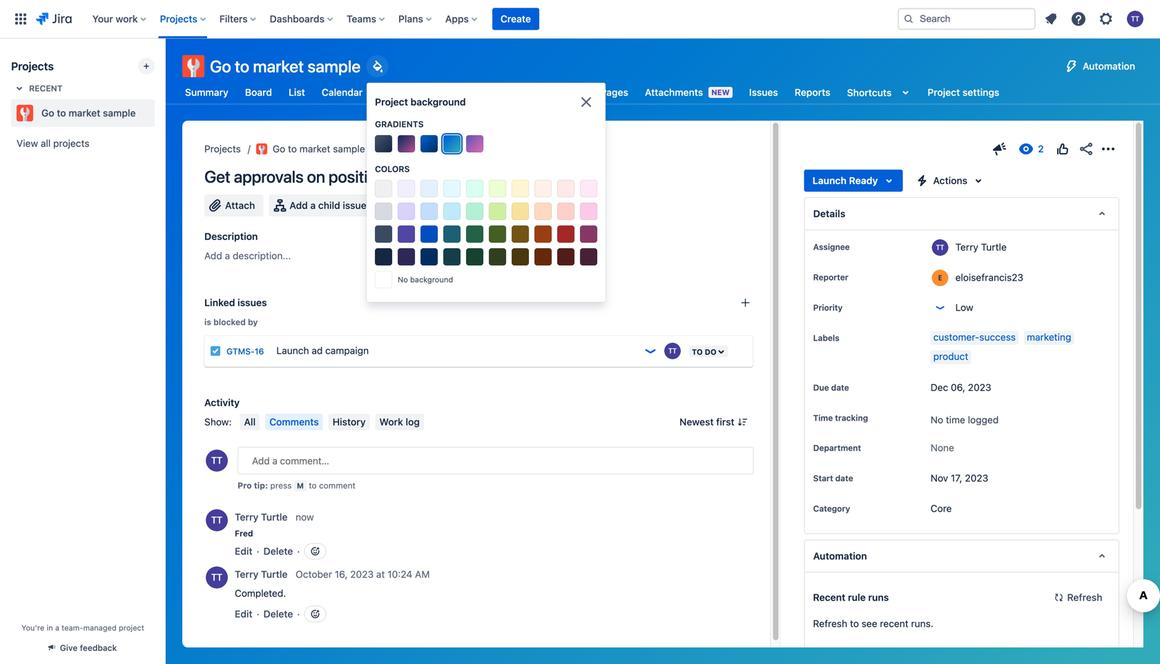 Task type: vqa. For each thing, say whether or not it's contained in the screenshot.
the Attach icon
no



Task type: describe. For each thing, give the bounding box(es) containing it.
primary element
[[8, 0, 887, 38]]

add a child issue button
[[269, 195, 375, 217]]

work
[[379, 417, 403, 428]]

color options, none selected element
[[375, 158, 597, 294]]

Search field
[[898, 8, 1036, 30]]

dashboards button
[[266, 8, 338, 30]]

launch ad campaign
[[276, 345, 369, 357]]

Dark green radio
[[466, 226, 483, 243]]

create button
[[492, 8, 539, 30]]

linked issues
[[204, 297, 267, 309]]

collapse recent projects image
[[11, 80, 28, 97]]

approvals link
[[432, 80, 512, 105]]

completed.
[[235, 588, 286, 600]]

time tracking pin to top. only you can see pinned fields. image
[[871, 413, 882, 424]]

actions image
[[1100, 141, 1117, 157]]

edit button for completed.
[[235, 608, 252, 622]]

feedback
[[80, 644, 117, 654]]

product link
[[931, 351, 971, 365]]

0 vertical spatial market
[[253, 57, 304, 76]]

priority: low image
[[644, 345, 657, 358]]

more information about this user image for fred
[[206, 510, 228, 532]]

Light yellow radio
[[512, 203, 529, 220]]

0 vertical spatial turtle
[[981, 242, 1007, 253]]

description...
[[233, 250, 291, 262]]

get approvals on positioning
[[204, 167, 408, 186]]

am
[[415, 569, 430, 581]]

create project image
[[141, 61, 152, 72]]

2 vertical spatial a
[[55, 624, 59, 633]]

tip:
[[254, 481, 268, 491]]

positioning
[[329, 167, 408, 186]]

approvals
[[234, 167, 303, 186]]

market for the rightmost go to market sample link
[[299, 143, 330, 155]]

gtms-2
[[401, 143, 438, 155]]

Dark magenta radio
[[580, 226, 597, 243]]

gtms-16 link
[[226, 347, 264, 357]]

actions
[[933, 175, 967, 186]]

shortcuts
[[847, 87, 892, 98]]

Darkest yellow radio
[[512, 249, 529, 266]]

reporter
[[813, 273, 848, 282]]

pages link
[[598, 80, 631, 105]]

fred
[[235, 529, 253, 539]]

16,
[[335, 569, 348, 581]]

summary link
[[182, 80, 231, 105]]

dec
[[931, 382, 948, 394]]

low
[[955, 302, 973, 313]]

gtms-2 link
[[401, 141, 438, 157]]

1 vertical spatial automation
[[813, 551, 867, 562]]

background for project background
[[410, 96, 466, 108]]

Dark teal radio
[[443, 226, 461, 243]]

Light blue radio
[[421, 203, 438, 220]]

more information about this user image for completed.
[[206, 567, 228, 589]]

project
[[119, 624, 144, 633]]

settings
[[963, 87, 999, 98]]

project for project background
[[375, 96, 408, 108]]

Darkest red radio
[[557, 249, 574, 266]]

to right m at bottom left
[[309, 481, 317, 491]]

Lightest red radio
[[557, 180, 574, 197]]

Darkest teal radio
[[443, 249, 461, 266]]

history button
[[328, 414, 370, 431]]

automation button
[[1058, 55, 1143, 77]]

Lightest purple radio
[[398, 180, 415, 197]]

calendar link
[[319, 80, 365, 105]]

set project background image
[[369, 58, 386, 75]]

add a child issue
[[290, 200, 366, 211]]

terry for october 16, 2023 at 10:24 am
[[235, 569, 258, 581]]

Light magenta radio
[[580, 203, 597, 220]]

customer-success link
[[931, 331, 1018, 345]]

attach button
[[204, 195, 263, 217]]

history
[[333, 417, 366, 428]]

newest first
[[679, 417, 734, 428]]

teams button
[[342, 8, 390, 30]]

press
[[270, 481, 292, 491]]

a for child
[[310, 200, 316, 211]]

0 vertical spatial terry
[[955, 242, 978, 253]]

2023 for 17,
[[965, 473, 988, 484]]

due
[[813, 383, 829, 393]]

work
[[116, 13, 138, 25]]

launch ready
[[812, 175, 878, 186]]

gradients
[[375, 119, 424, 129]]

give feedback image
[[992, 141, 1008, 157]]

sidebar navigation image
[[151, 55, 181, 83]]

board
[[245, 87, 272, 98]]

delete for completed.
[[263, 609, 293, 620]]

your
[[92, 13, 113, 25]]

your profile and settings image
[[1127, 11, 1143, 27]]

delete button for completed.
[[263, 608, 293, 622]]

get
[[204, 167, 230, 186]]

Lightest gray radio
[[375, 180, 392, 197]]

nov 17, 2023
[[931, 473, 988, 484]]

0 horizontal spatial go to market sample link
[[11, 99, 149, 127]]

Dark red radio
[[557, 226, 574, 243]]

log
[[406, 417, 420, 428]]

banner containing your work
[[0, 0, 1160, 39]]

project settings link
[[925, 80, 1002, 105]]

automation image
[[1063, 58, 1080, 75]]

market for left go to market sample link
[[69, 107, 100, 119]]

core
[[931, 503, 952, 515]]

Lightest blue radio
[[421, 180, 438, 197]]

2023 for 06,
[[968, 382, 991, 394]]

date for nov 17, 2023
[[835, 474, 853, 484]]

launch for launch ad campaign
[[276, 345, 309, 357]]

no for no time logged
[[931, 415, 943, 426]]

automation inside button
[[1083, 60, 1135, 72]]

Darkest magenta radio
[[580, 249, 597, 266]]

on
[[307, 167, 325, 186]]

in
[[47, 624, 53, 633]]

comments
[[269, 417, 319, 428]]

give feedback button
[[41, 637, 125, 660]]

Light orange radio
[[534, 203, 552, 220]]

view all projects link
[[11, 131, 155, 156]]

is
[[204, 318, 211, 327]]

no for no background
[[398, 276, 408, 284]]

to down recent
[[57, 107, 66, 119]]

Dark lime radio
[[489, 226, 506, 243]]

Lightest lime radio
[[489, 180, 506, 197]]

notifications image
[[1043, 11, 1059, 27]]

delete for fred
[[263, 546, 293, 558]]

plans button
[[394, 8, 437, 30]]

link issue
[[401, 200, 446, 211]]

details
[[813, 208, 845, 220]]

gradient options, blue to teal selected element
[[375, 113, 597, 158]]

now
[[296, 512, 314, 523]]

ad
[[312, 345, 323, 357]]

marketing
[[1027, 332, 1071, 343]]

0 vertical spatial go to market sample
[[210, 57, 361, 76]]

view all projects
[[17, 138, 89, 149]]

at
[[376, 569, 385, 581]]

turtle for now
[[261, 512, 288, 523]]

give
[[60, 644, 78, 654]]

add for add a description...
[[204, 250, 222, 262]]

more information about this user image for terry turtle
[[932, 240, 948, 256]]

managed
[[83, 624, 117, 633]]

priority
[[813, 303, 843, 313]]

1 vertical spatial go to market sample
[[41, 107, 136, 119]]

Light to dark blue radio
[[421, 135, 438, 153]]

comment
[[319, 481, 355, 491]]

0 vertical spatial go
[[210, 57, 231, 76]]

vote options: no one has voted for this issue yet. image
[[1054, 141, 1071, 157]]

actions button
[[908, 170, 992, 192]]

reports
[[795, 87, 830, 98]]

choose project background, blue to teal selected option group
[[367, 113, 606, 300]]

nov
[[931, 473, 948, 484]]

activity
[[204, 397, 240, 409]]

2 vertical spatial sample
[[333, 143, 365, 155]]

menu bar containing all
[[237, 414, 427, 431]]

october
[[296, 569, 332, 581]]

a for description...
[[225, 250, 230, 262]]



Task type: locate. For each thing, give the bounding box(es) containing it.
add a description...
[[204, 250, 291, 262]]

Dark blue radio
[[421, 226, 438, 243]]

launch left 'ad'
[[276, 345, 309, 357]]

first
[[716, 417, 734, 428]]

1 horizontal spatial automation
[[1083, 60, 1135, 72]]

1 horizontal spatial no
[[931, 415, 943, 426]]

summary
[[185, 87, 228, 98]]

close background options image
[[578, 94, 595, 110]]

turtle inside popup button
[[261, 512, 288, 523]]

2 more information about this user image from the top
[[206, 567, 228, 589]]

gtms- for 16
[[226, 347, 255, 357]]

projects for projects link on the left top
[[204, 143, 241, 155]]

a left child
[[310, 200, 316, 211]]

terry up fred
[[235, 512, 258, 523]]

newest first button
[[671, 414, 754, 431]]

1 horizontal spatial project
[[928, 87, 960, 98]]

0 horizontal spatial no
[[398, 276, 408, 284]]

1 horizontal spatial projects
[[160, 13, 197, 25]]

terry turtle up fred
[[235, 512, 288, 523]]

link an issue image
[[740, 298, 751, 309]]

0 vertical spatial projects
[[160, 13, 197, 25]]

Darkest blue radio
[[421, 249, 438, 266]]

Lightest orange radio
[[534, 180, 552, 197]]

1 vertical spatial market
[[69, 107, 100, 119]]

1 vertical spatial edit button
[[235, 608, 252, 622]]

delete button
[[263, 545, 293, 559], [263, 608, 293, 622]]

add reaction image for now
[[310, 547, 321, 558]]

plans
[[398, 13, 423, 25]]

date for dec 06, 2023
[[831, 383, 849, 393]]

filters button
[[215, 8, 261, 30]]

category
[[813, 504, 850, 514]]

dashboards
[[270, 13, 325, 25]]

labels
[[813, 334, 839, 343]]

a right in
[[55, 624, 59, 633]]

tab list containing summary
[[174, 80, 1010, 105]]

work log
[[379, 417, 420, 428]]

date right start
[[835, 474, 853, 484]]

assignee
[[813, 242, 850, 252]]

launch for launch ready
[[812, 175, 846, 186]]

go up summary
[[210, 57, 231, 76]]

market up list
[[253, 57, 304, 76]]

terry turtle for now
[[235, 512, 288, 523]]

more information about this user image left the eloisefrancis23
[[932, 270, 948, 287]]

add reaction image for october 16, 2023 at 10:24 am
[[310, 609, 321, 620]]

1 vertical spatial add
[[204, 250, 222, 262]]

terry turtle up completed.
[[235, 569, 288, 581]]

m
[[297, 482, 304, 491]]

project left settings
[[928, 87, 960, 98]]

1 more information about this user image from the top
[[932, 240, 948, 256]]

automation down category
[[813, 551, 867, 562]]

Gray to black radio
[[375, 135, 392, 153]]

go to market sample image
[[256, 144, 267, 155]]

dec 06, 2023
[[931, 382, 991, 394]]

sample up positioning at the left top of page
[[333, 143, 365, 155]]

automation element
[[804, 540, 1119, 573]]

board link
[[242, 80, 275, 105]]

work log button
[[375, 414, 424, 431]]

2023 for 16,
[[350, 569, 374, 581]]

1 vertical spatial turtle
[[261, 512, 288, 523]]

customer-
[[933, 332, 979, 343]]

1 edit button from the top
[[235, 545, 252, 559]]

0 horizontal spatial launch
[[276, 345, 309, 357]]

16
[[255, 347, 264, 357]]

turtle inside dropdown button
[[261, 569, 288, 581]]

0 vertical spatial no
[[398, 276, 408, 284]]

1 vertical spatial projects
[[11, 60, 54, 73]]

pro tip: press m to comment
[[238, 481, 355, 491]]

projects up sidebar navigation "image" on the top left of the page
[[160, 13, 197, 25]]

gtms-
[[401, 143, 433, 155], [226, 347, 255, 357]]

menu bar
[[237, 414, 427, 431]]

success
[[979, 332, 1016, 343]]

launch inside dropdown button
[[812, 175, 846, 186]]

description
[[204, 231, 258, 242]]

turtle
[[981, 242, 1007, 253], [261, 512, 288, 523], [261, 569, 288, 581]]

2 vertical spatial terry
[[235, 569, 258, 581]]

start date
[[813, 474, 853, 484]]

projects
[[53, 138, 89, 149]]

edit
[[235, 546, 252, 558], [235, 609, 252, 620]]

2 vertical spatial go
[[273, 143, 285, 155]]

edit button down fred
[[235, 545, 252, 559]]

0 vertical spatial background
[[410, 96, 466, 108]]

0 horizontal spatial go
[[41, 107, 54, 119]]

2 vertical spatial market
[[299, 143, 330, 155]]

0 horizontal spatial a
[[55, 624, 59, 633]]

campaign
[[325, 345, 369, 357]]

no inside choose project background, blue to teal selected option group
[[398, 276, 408, 284]]

1 more information about this user image from the top
[[206, 510, 228, 532]]

issue down lightest blue radio
[[422, 200, 446, 211]]

timeline
[[379, 87, 418, 98]]

no left time
[[931, 415, 943, 426]]

Dark orange radio
[[534, 226, 552, 243]]

0 vertical spatial a
[[310, 200, 316, 211]]

projects up the collapse recent projects icon
[[11, 60, 54, 73]]

Lightest yellow radio
[[512, 180, 529, 197]]

1 vertical spatial more information about this user image
[[206, 567, 228, 589]]

terry turtle for october 16, 2023 at 10:24 am
[[235, 569, 288, 581]]

edit for fred
[[235, 546, 252, 558]]

go down recent
[[41, 107, 54, 119]]

0 vertical spatial gtms-
[[401, 143, 433, 155]]

projects inside dropdown button
[[160, 13, 197, 25]]

background
[[410, 96, 466, 108], [410, 276, 453, 284]]

Blue to teal radio
[[443, 135, 461, 153]]

terry down details element
[[955, 242, 978, 253]]

1 horizontal spatial a
[[225, 250, 230, 262]]

1 vertical spatial 2023
[[965, 473, 988, 484]]

gtms- for 2
[[401, 143, 433, 155]]

customer-success
[[933, 332, 1016, 343]]

0 vertical spatial launch
[[812, 175, 846, 186]]

add reaction image up october
[[310, 547, 321, 558]]

2 vertical spatial turtle
[[261, 569, 288, 581]]

1 vertical spatial add reaction image
[[310, 609, 321, 620]]

filters
[[219, 13, 248, 25]]

new
[[563, 88, 581, 97], [711, 88, 730, 97]]

1 vertical spatial terry turtle
[[235, 512, 288, 523]]

go to market sample up list
[[210, 57, 361, 76]]

terry turtle inside dropdown button
[[235, 569, 288, 581]]

time
[[813, 414, 833, 423]]

launch ready button
[[804, 170, 903, 192]]

october 16, 2023 at 10:24 am
[[296, 569, 430, 581]]

more information about this user image for eloisefrancis23
[[932, 270, 948, 287]]

to up board
[[235, 57, 249, 76]]

date
[[831, 383, 849, 393], [835, 474, 853, 484]]

0 vertical spatial automation
[[1083, 60, 1135, 72]]

Add a comment… field
[[238, 447, 754, 475]]

0 vertical spatial terry turtle
[[955, 242, 1007, 253]]

go to market sample up on
[[273, 143, 365, 155]]

0 vertical spatial go to market sample link
[[11, 99, 149, 127]]

Light gray radio
[[375, 203, 392, 220]]

issues link
[[746, 80, 781, 105]]

tab list
[[174, 80, 1010, 105]]

terry turtle inside popup button
[[235, 512, 288, 523]]

date right due
[[831, 383, 849, 393]]

0 vertical spatial date
[[831, 383, 849, 393]]

delete button up terry turtle dropdown button
[[263, 545, 293, 559]]

0 horizontal spatial project
[[375, 96, 408, 108]]

Light green radio
[[466, 203, 483, 220]]

gtms-16
[[226, 347, 264, 357]]

0 horizontal spatial new
[[563, 88, 581, 97]]

new left 'pages' link
[[563, 88, 581, 97]]

issue
[[343, 200, 366, 211], [422, 200, 446, 211]]

0 horizontal spatial issue
[[343, 200, 366, 211]]

1 delete from the top
[[263, 546, 293, 558]]

Dark to medium purple radio
[[398, 135, 415, 153]]

you're in a team-managed project
[[21, 624, 144, 633]]

your work button
[[88, 8, 152, 30]]

1 horizontal spatial issue
[[422, 200, 446, 211]]

2 edit from the top
[[235, 609, 252, 620]]

by
[[248, 318, 258, 327]]

2023 left 'at'
[[350, 569, 374, 581]]

go to market sample up view all projects link
[[41, 107, 136, 119]]

link
[[401, 200, 420, 211]]

help image
[[1070, 11, 1087, 27]]

sample left add to starred icon
[[103, 107, 136, 119]]

Light teal radio
[[443, 203, 461, 220]]

launch up details on the top of the page
[[812, 175, 846, 186]]

pro
[[238, 481, 252, 491]]

background inside color options, none selected element
[[410, 276, 453, 284]]

Darkest orange radio
[[534, 249, 552, 266]]

add inside button
[[290, 200, 308, 211]]

a down description
[[225, 250, 230, 262]]

2 edit button from the top
[[235, 608, 252, 622]]

terry up completed.
[[235, 569, 258, 581]]

1 vertical spatial no
[[931, 415, 943, 426]]

project for project settings
[[928, 87, 960, 98]]

ready
[[849, 175, 878, 186]]

list link
[[286, 80, 308, 105]]

Lightest teal radio
[[443, 180, 461, 197]]

settings image
[[1098, 11, 1114, 27]]

0 vertical spatial more information about this user image
[[206, 510, 228, 532]]

1 issue from the left
[[343, 200, 366, 211]]

due date
[[813, 383, 849, 393]]

0 vertical spatial add
[[290, 200, 308, 211]]

marketing link
[[1024, 331, 1074, 345]]

1 edit from the top
[[235, 546, 252, 558]]

search image
[[903, 13, 914, 25]]

turtle left now
[[261, 512, 288, 523]]

delete down completed.
[[263, 609, 293, 620]]

2023 right 06,
[[968, 382, 991, 394]]

Lightest green radio
[[466, 180, 483, 197]]

to
[[235, 57, 249, 76], [57, 107, 66, 119], [288, 143, 297, 155], [309, 481, 317, 491]]

2 vertical spatial 2023
[[350, 569, 374, 581]]

2023 right 17,
[[965, 473, 988, 484]]

1 vertical spatial delete
[[263, 609, 293, 620]]

1 vertical spatial terry
[[235, 512, 258, 523]]

more information about this user image left terry turtle dropdown button
[[206, 567, 228, 589]]

0 vertical spatial sample
[[307, 57, 361, 76]]

1 vertical spatial gtms-
[[226, 347, 255, 357]]

edit button
[[235, 545, 252, 559], [235, 608, 252, 622]]

market up on
[[299, 143, 330, 155]]

view
[[17, 138, 38, 149]]

2 horizontal spatial a
[[310, 200, 316, 211]]

terry for now
[[235, 512, 258, 523]]

link issue button
[[380, 195, 456, 217]]

1 vertical spatial edit
[[235, 609, 252, 620]]

all button
[[240, 414, 260, 431]]

project background
[[375, 96, 466, 108]]

Light purple radio
[[398, 203, 415, 220]]

1 horizontal spatial launch
[[812, 175, 846, 186]]

to right 'go to market sample' icon
[[288, 143, 297, 155]]

terry turtle up the eloisefrancis23
[[955, 242, 1007, 253]]

1 add reaction image from the top
[[310, 547, 321, 558]]

No background radio
[[375, 271, 392, 289]]

1 horizontal spatial add
[[290, 200, 308, 211]]

reports link
[[792, 80, 833, 105]]

2 vertical spatial go to market sample
[[273, 143, 365, 155]]

add down description
[[204, 250, 222, 262]]

Purple to magenta radio
[[466, 135, 483, 153]]

no right no background radio
[[398, 276, 408, 284]]

add for add a child issue
[[290, 200, 308, 211]]

2023
[[968, 382, 991, 394], [965, 473, 988, 484], [350, 569, 374, 581]]

1 horizontal spatial gtms-
[[401, 143, 433, 155]]

is blocked by
[[204, 318, 258, 327]]

1 vertical spatial go
[[41, 107, 54, 119]]

1 horizontal spatial go to market sample link
[[256, 141, 365, 157]]

0 horizontal spatial gtms-
[[226, 347, 255, 357]]

edit button down completed.
[[235, 608, 252, 622]]

add reaction image
[[310, 547, 321, 558], [310, 609, 321, 620]]

issue right child
[[343, 200, 366, 211]]

details element
[[804, 197, 1119, 231]]

0 vertical spatial more information about this user image
[[932, 240, 948, 256]]

issues
[[237, 297, 267, 309]]

more information about this user image
[[932, 240, 948, 256], [932, 270, 948, 287]]

turtle up completed.
[[261, 569, 288, 581]]

banner
[[0, 0, 1160, 39]]

0 horizontal spatial add
[[204, 250, 222, 262]]

newest
[[679, 417, 714, 428]]

1 vertical spatial a
[[225, 250, 230, 262]]

add reaction image down october
[[310, 609, 321, 620]]

delete up terry turtle dropdown button
[[263, 546, 293, 558]]

comments button
[[265, 414, 323, 431]]

2 horizontal spatial go
[[273, 143, 285, 155]]

0 vertical spatial edit button
[[235, 545, 252, 559]]

new left issues link in the top of the page
[[711, 88, 730, 97]]

terry inside popup button
[[235, 512, 258, 523]]

0 horizontal spatial automation
[[813, 551, 867, 562]]

edit for completed.
[[235, 609, 252, 620]]

no background
[[398, 276, 453, 284]]

2 more information about this user image from the top
[[932, 270, 948, 287]]

0 vertical spatial add reaction image
[[310, 547, 321, 558]]

0 vertical spatial delete button
[[263, 545, 293, 559]]

sample up calendar
[[307, 57, 361, 76]]

go right 'go to market sample' icon
[[273, 143, 285, 155]]

more information about this user image left fred
[[206, 510, 228, 532]]

a inside add a child issue button
[[310, 200, 316, 211]]

issues
[[749, 87, 778, 98]]

Darkest green radio
[[466, 249, 483, 266]]

1 vertical spatial go to market sample link
[[256, 141, 365, 157]]

2 issue from the left
[[422, 200, 446, 211]]

Dark yellow radio
[[512, 226, 529, 243]]

more information about this user image
[[206, 510, 228, 532], [206, 567, 228, 589]]

Darkest lime radio
[[489, 249, 506, 266]]

1 horizontal spatial new
[[711, 88, 730, 97]]

projects for projects dropdown button
[[160, 13, 197, 25]]

start
[[813, 474, 833, 484]]

projects button
[[156, 8, 211, 30]]

2 add reaction image from the top
[[310, 609, 321, 620]]

terry inside dropdown button
[[235, 569, 258, 581]]

2 horizontal spatial projects
[[204, 143, 241, 155]]

jira image
[[36, 11, 72, 27], [36, 11, 72, 27]]

1 vertical spatial launch
[[276, 345, 309, 357]]

market
[[253, 57, 304, 76], [69, 107, 100, 119], [299, 143, 330, 155]]

Light red radio
[[557, 203, 574, 220]]

appswitcher icon image
[[12, 11, 29, 27]]

0 vertical spatial edit
[[235, 546, 252, 558]]

1 vertical spatial more information about this user image
[[932, 270, 948, 287]]

1 horizontal spatial go
[[210, 57, 231, 76]]

edit button for fred
[[235, 545, 252, 559]]

edit down fred
[[235, 546, 252, 558]]

Dark gray radio
[[375, 226, 392, 243]]

recent
[[29, 84, 63, 93]]

2 new from the left
[[711, 88, 730, 97]]

Dark purple radio
[[398, 226, 415, 243]]

projects link
[[204, 141, 241, 157]]

Lightest magenta radio
[[580, 180, 597, 197]]

1 vertical spatial date
[[835, 474, 853, 484]]

delete button down completed.
[[263, 608, 293, 622]]

a
[[310, 200, 316, 211], [225, 250, 230, 262], [55, 624, 59, 633]]

calendar
[[322, 87, 363, 98]]

edit down completed.
[[235, 609, 252, 620]]

0 vertical spatial 2023
[[968, 382, 991, 394]]

linked
[[204, 297, 235, 309]]

1 vertical spatial sample
[[103, 107, 136, 119]]

1 new from the left
[[563, 88, 581, 97]]

attach
[[225, 200, 255, 211]]

Light lime radio
[[489, 203, 506, 220]]

Darkest gray radio
[[375, 249, 392, 266]]

go to market sample link up view all projects link
[[11, 99, 149, 127]]

1 delete button from the top
[[263, 545, 293, 559]]

2 vertical spatial projects
[[204, 143, 241, 155]]

2 delete button from the top
[[263, 608, 293, 622]]

terry turtle button
[[235, 511, 290, 525]]

terry turtle
[[955, 242, 1007, 253], [235, 512, 288, 523], [235, 569, 288, 581]]

automation right automation icon
[[1083, 60, 1135, 72]]

0 vertical spatial delete
[[263, 546, 293, 558]]

turtle for october 16, 2023 at 10:24 am
[[261, 569, 288, 581]]

projects up get
[[204, 143, 241, 155]]

2 vertical spatial terry turtle
[[235, 569, 288, 581]]

turtle up the eloisefrancis23
[[981, 242, 1007, 253]]

all
[[244, 417, 256, 428]]

create
[[501, 13, 531, 25]]

1 vertical spatial delete button
[[263, 608, 293, 622]]

add to starred image
[[151, 105, 167, 122]]

background for no background
[[410, 276, 453, 284]]

issue type: task image
[[210, 346, 221, 357]]

Darkest purple radio
[[398, 249, 415, 266]]

more information about this user image down details element
[[932, 240, 948, 256]]

2
[[433, 143, 438, 155]]

go to market sample link up the get approvals on positioning on the left top of the page
[[256, 141, 365, 157]]

delete button for fred
[[263, 545, 293, 559]]

0 horizontal spatial projects
[[11, 60, 54, 73]]

project up gradients
[[375, 96, 408, 108]]

1 vertical spatial background
[[410, 276, 453, 284]]

market up view all projects link
[[69, 107, 100, 119]]

2 delete from the top
[[263, 609, 293, 620]]

add
[[290, 200, 308, 211], [204, 250, 222, 262]]

add down the get approvals on positioning on the left top of the page
[[290, 200, 308, 211]]



